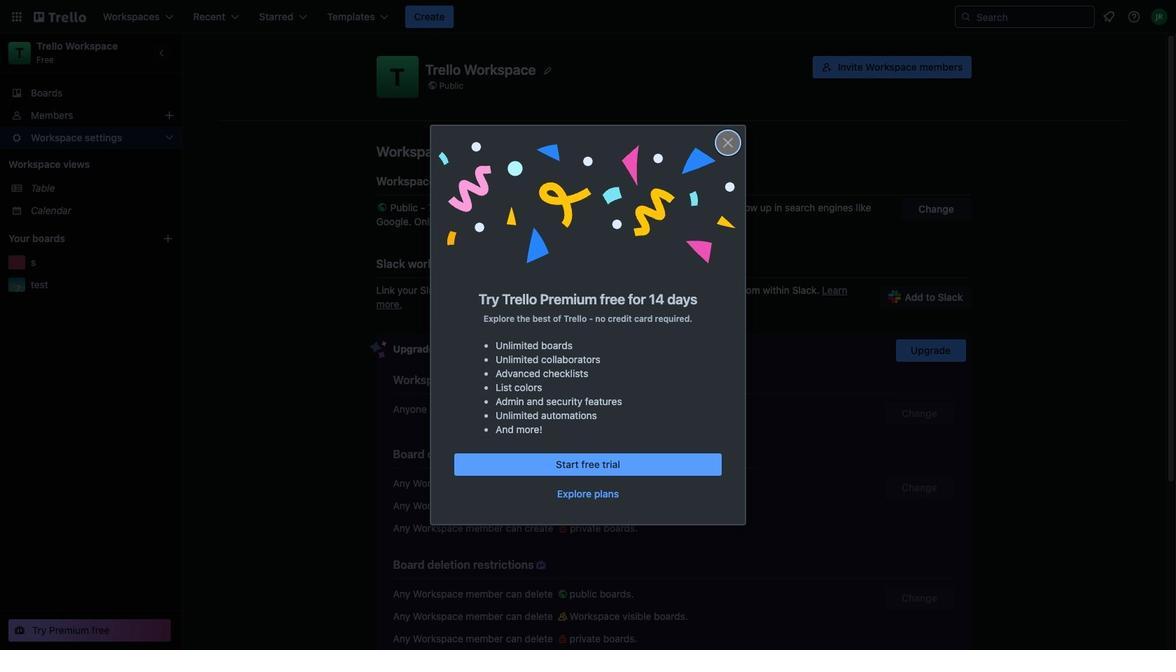 Task type: locate. For each thing, give the bounding box(es) containing it.
primary element
[[0, 0, 1176, 34]]

1 vertical spatial sm image
[[534, 559, 548, 573]]

jacob rogers (jacobrogers65) image
[[1151, 8, 1168, 25]]

add board image
[[162, 233, 174, 244]]

sm image
[[585, 374, 599, 388], [556, 477, 570, 491], [556, 499, 570, 513], [556, 522, 570, 536], [556, 610, 570, 624], [556, 632, 570, 646]]

your boards with 2 items element
[[8, 230, 141, 247]]

sm image
[[534, 448, 548, 462], [534, 559, 548, 573], [556, 587, 570, 601]]

workspace navigation collapse icon image
[[153, 43, 172, 63]]

close image
[[720, 134, 736, 151]]



Task type: describe. For each thing, give the bounding box(es) containing it.
search image
[[960, 11, 972, 22]]

0 vertical spatial sm image
[[534, 448, 548, 462]]

0 notifications image
[[1100, 8, 1117, 25]]

2 vertical spatial sm image
[[556, 587, 570, 601]]

open information menu image
[[1127, 10, 1141, 24]]

sparkle image
[[369, 341, 387, 359]]

Search field
[[972, 7, 1094, 27]]



Task type: vqa. For each thing, say whether or not it's contained in the screenshot.
Primary element
yes



